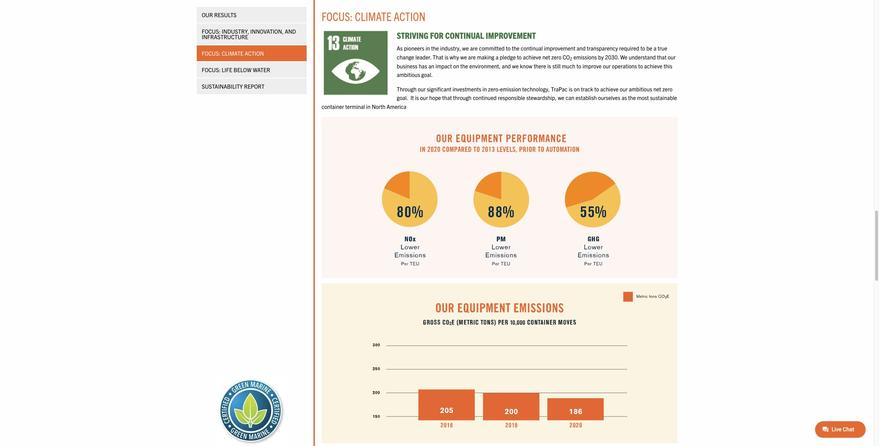 Task type: locate. For each thing, give the bounding box(es) containing it.
zero-
[[489, 86, 501, 92]]

2 horizontal spatial in
[[483, 86, 487, 92]]

1 vertical spatial that
[[443, 94, 452, 101]]

much
[[562, 62, 576, 69]]

0 horizontal spatial net
[[543, 54, 551, 61]]

2 horizontal spatial achieve
[[645, 62, 663, 69]]

action up focus: life below water link
[[245, 50, 264, 57]]

1 vertical spatial ambitious
[[629, 86, 653, 92]]

is left why
[[445, 54, 449, 61]]

zero inside as pioneers in the industry, we are committed to the continual improvement and transparency required to be a true change leader. that is why we are making a pledge to achieve net zero co
[[552, 54, 562, 61]]

in inside as pioneers in the industry, we are committed to the continual improvement and transparency required to be a true change leader. that is why we are making a pledge to achieve net zero co
[[426, 45, 430, 52]]

0 vertical spatial on
[[454, 62, 460, 69]]

1 vertical spatial are
[[469, 54, 476, 61]]

and down pledge
[[502, 62, 511, 69]]

ambitious down 'business'
[[397, 71, 420, 78]]

the right 'impact'
[[461, 62, 468, 69]]

1 vertical spatial achieve
[[645, 62, 663, 69]]

0 vertical spatial goal.
[[422, 71, 433, 78]]

infrastructure
[[202, 33, 248, 40]]

zero
[[552, 54, 562, 61], [663, 86, 673, 92]]

we left can
[[558, 94, 565, 101]]

through
[[397, 86, 417, 92]]

action up striving
[[394, 9, 426, 23]]

0 horizontal spatial zero
[[552, 54, 562, 61]]

focus:
[[322, 9, 353, 23], [202, 28, 221, 35], [202, 50, 221, 57], [202, 66, 221, 73]]

0 vertical spatial climate
[[355, 9, 392, 23]]

1 horizontal spatial a
[[654, 45, 657, 52]]

that
[[658, 54, 667, 61], [443, 94, 452, 101]]

trapac
[[552, 86, 568, 92]]

1 vertical spatial net
[[654, 86, 662, 92]]

1 horizontal spatial that
[[658, 54, 667, 61]]

co
[[563, 54, 570, 61]]

the up pledge
[[512, 45, 520, 52]]

1 vertical spatial a
[[496, 54, 499, 61]]

we right why
[[461, 54, 467, 61]]

striving
[[397, 30, 429, 41]]

responsible
[[498, 94, 526, 101]]

we left know
[[513, 62, 519, 69]]

1 vertical spatial zero
[[663, 86, 673, 92]]

0 horizontal spatial ambitious
[[397, 71, 420, 78]]

0 horizontal spatial on
[[454, 62, 460, 69]]

1 vertical spatial and
[[502, 62, 511, 69]]

a
[[654, 45, 657, 52], [496, 54, 499, 61]]

goal.
[[422, 71, 433, 78], [397, 94, 408, 101]]

2 vertical spatial in
[[366, 103, 371, 110]]

can
[[566, 94, 575, 101]]

goal. inside the emissions by 2030. we understand that our business has an impact on the environment, and we know there is still much to improve our operations to achieve this ambitious goal.
[[422, 71, 433, 78]]

to right the track
[[595, 86, 600, 92]]

action
[[394, 9, 426, 23], [245, 50, 264, 57]]

1 horizontal spatial zero
[[663, 86, 673, 92]]

and inside the emissions by 2030. we understand that our business has an impact on the environment, and we know there is still much to improve our operations to achieve this ambitious goal.
[[502, 62, 511, 69]]

1 horizontal spatial action
[[394, 9, 426, 23]]

to up know
[[517, 54, 522, 61]]

a right be
[[654, 45, 657, 52]]

and up emissions
[[577, 45, 586, 52]]

our down 2030.
[[603, 62, 611, 69]]

a down the committed
[[496, 54, 499, 61]]

and
[[577, 45, 586, 52], [502, 62, 511, 69]]

1 vertical spatial action
[[245, 50, 264, 57]]

that down true
[[658, 54, 667, 61]]

1 vertical spatial climate
[[222, 50, 244, 57]]

sustainability report link
[[197, 78, 307, 94]]

net up there
[[543, 54, 551, 61]]

that
[[433, 54, 444, 61]]

improvement
[[545, 45, 576, 52]]

1 vertical spatial goal.
[[397, 94, 408, 101]]

is
[[445, 54, 449, 61], [548, 62, 552, 69], [569, 86, 573, 92], [415, 94, 419, 101]]

1 horizontal spatial goal.
[[422, 71, 433, 78]]

net
[[543, 54, 551, 61], [654, 86, 662, 92]]

on
[[454, 62, 460, 69], [574, 86, 580, 92]]

achieve down understand
[[645, 62, 663, 69]]

0 vertical spatial a
[[654, 45, 657, 52]]

climate
[[355, 9, 392, 23], [222, 50, 244, 57]]

zero up still
[[552, 54, 562, 61]]

impact
[[436, 62, 452, 69]]

terminal
[[346, 103, 365, 110]]

0 vertical spatial focus: climate action
[[322, 9, 426, 23]]

in up leader.
[[426, 45, 430, 52]]

be
[[647, 45, 653, 52]]

focus: industry, innovation, and infrastructure
[[202, 28, 296, 40]]

on inside the emissions by 2030. we understand that our business has an impact on the environment, and we know there is still much to improve our operations to achieve this ambitious goal.
[[454, 62, 460, 69]]

pledge
[[500, 54, 516, 61]]

2 vertical spatial achieve
[[601, 86, 619, 92]]

change
[[397, 54, 415, 61]]

our up 'as' on the right of the page
[[620, 86, 628, 92]]

0 horizontal spatial climate
[[222, 50, 244, 57]]

focus: climate action
[[322, 9, 426, 23], [202, 50, 264, 57]]

are up making at the top right of the page
[[471, 45, 478, 52]]

1 vertical spatial on
[[574, 86, 580, 92]]

0 vertical spatial ambitious
[[397, 71, 420, 78]]

ambitious inside through our significant investments in zero-emission technology, trapac is on track to achieve our ambitious net zero goal.  it is our hope that through continued responsible stewardship, we can establish ourselves as the most sustainable container terminal in north america
[[629, 86, 653, 92]]

through our significant investments in zero-emission technology, trapac is on track to achieve our ambitious net zero goal.  it is our hope that through continued responsible stewardship, we can establish ourselves as the most sustainable container terminal in north america
[[322, 86, 678, 110]]

1 horizontal spatial achieve
[[601, 86, 619, 92]]

0 vertical spatial in
[[426, 45, 430, 52]]

0 vertical spatial net
[[543, 54, 551, 61]]

continual
[[446, 30, 485, 41]]

there
[[534, 62, 547, 69]]

through
[[453, 94, 472, 101]]

we
[[463, 45, 469, 52], [461, 54, 467, 61], [513, 62, 519, 69], [558, 94, 565, 101]]

on inside through our significant investments in zero-emission technology, trapac is on track to achieve our ambitious net zero goal.  it is our hope that through continued responsible stewardship, we can establish ourselves as the most sustainable container terminal in north america
[[574, 86, 580, 92]]

understand
[[629, 54, 656, 61]]

1 horizontal spatial and
[[577, 45, 586, 52]]

continued
[[473, 94, 497, 101]]

ourselves
[[599, 94, 621, 101]]

1 horizontal spatial ambitious
[[629, 86, 653, 92]]

life
[[222, 66, 233, 73]]

our results
[[202, 11, 237, 18]]

to
[[506, 45, 511, 52], [641, 45, 646, 52], [517, 54, 522, 61], [577, 62, 582, 69], [639, 62, 644, 69], [595, 86, 600, 92]]

0 vertical spatial zero
[[552, 54, 562, 61]]

for
[[430, 30, 444, 41]]

achieve
[[523, 54, 542, 61], [645, 62, 663, 69], [601, 86, 619, 92]]

in up the continued
[[483, 86, 487, 92]]

0 vertical spatial achieve
[[523, 54, 542, 61]]

1 vertical spatial focus: climate action
[[202, 50, 264, 57]]

investments
[[453, 86, 482, 92]]

on down why
[[454, 62, 460, 69]]

1 horizontal spatial net
[[654, 86, 662, 92]]

and inside as pioneers in the industry, we are committed to the continual improvement and transparency required to be a true change leader. that is why we are making a pledge to achieve net zero co
[[577, 45, 586, 52]]

ambitious
[[397, 71, 420, 78], [629, 86, 653, 92]]

1 horizontal spatial in
[[426, 45, 430, 52]]

in left north
[[366, 103, 371, 110]]

0 horizontal spatial in
[[366, 103, 371, 110]]

achieve down continual
[[523, 54, 542, 61]]

emissions
[[574, 54, 597, 61]]

1 horizontal spatial on
[[574, 86, 580, 92]]

are
[[471, 45, 478, 52], [469, 54, 476, 61]]

0 horizontal spatial that
[[443, 94, 452, 101]]

environment,
[[470, 62, 501, 69]]

focus: inside focus: industry, innovation, and infrastructure
[[202, 28, 221, 35]]

we
[[621, 54, 628, 61]]

zero up sustainable
[[663, 86, 673, 92]]

action inside focus: climate action link
[[245, 50, 264, 57]]

net up sustainable
[[654, 86, 662, 92]]

on left the track
[[574, 86, 580, 92]]

that down significant
[[443, 94, 452, 101]]

0 vertical spatial that
[[658, 54, 667, 61]]

0 vertical spatial and
[[577, 45, 586, 52]]

1 horizontal spatial climate
[[355, 9, 392, 23]]

focus: life below water link
[[197, 62, 307, 78]]

most
[[638, 94, 649, 101]]

the up that
[[432, 45, 439, 52]]

achieve inside as pioneers in the industry, we are committed to the continual improvement and transparency required to be a true change leader. that is why we are making a pledge to achieve net zero co
[[523, 54, 542, 61]]

to up pledge
[[506, 45, 511, 52]]

to right "much"
[[577, 62, 582, 69]]

in
[[426, 45, 430, 52], [483, 86, 487, 92], [366, 103, 371, 110]]

sustainability report
[[202, 83, 265, 90]]

is left still
[[548, 62, 552, 69]]

ambitious up most
[[629, 86, 653, 92]]

technology,
[[523, 86, 550, 92]]

0 horizontal spatial and
[[502, 62, 511, 69]]

is up can
[[569, 86, 573, 92]]

0 horizontal spatial a
[[496, 54, 499, 61]]

goal. down through
[[397, 94, 408, 101]]

focus: for the focus: industry, innovation, and infrastructure link
[[202, 28, 221, 35]]

0 horizontal spatial goal.
[[397, 94, 408, 101]]

is inside the emissions by 2030. we understand that our business has an impact on the environment, and we know there is still much to improve our operations to achieve this ambitious goal.
[[548, 62, 552, 69]]

are left making at the top right of the page
[[469, 54, 476, 61]]

the right 'as' on the right of the page
[[629, 94, 636, 101]]

goal. inside through our significant investments in zero-emission technology, trapac is on track to achieve our ambitious net zero goal.  it is our hope that through continued responsible stewardship, we can establish ourselves as the most sustainable container terminal in north america
[[397, 94, 408, 101]]

0 horizontal spatial action
[[245, 50, 264, 57]]

the
[[432, 45, 439, 52], [512, 45, 520, 52], [461, 62, 468, 69], [629, 94, 636, 101]]

0 horizontal spatial achieve
[[523, 54, 542, 61]]

goal. down the has
[[422, 71, 433, 78]]

focus: climate action link
[[197, 45, 307, 61]]

the inside the emissions by 2030. we understand that our business has an impact on the environment, and we know there is still much to improve our operations to achieve this ambitious goal.
[[461, 62, 468, 69]]

achieve up ourselves
[[601, 86, 619, 92]]



Task type: vqa. For each thing, say whether or not it's contained in the screenshot.
LLC
no



Task type: describe. For each thing, give the bounding box(es) containing it.
focus: industry, innovation, and infrastructure link
[[197, 23, 307, 45]]

net inside through our significant investments in zero-emission technology, trapac is on track to achieve our ambitious net zero goal.  it is our hope that through continued responsible stewardship, we can establish ourselves as the most sustainable container terminal in north america
[[654, 86, 662, 92]]

water
[[253, 66, 270, 73]]

0 horizontal spatial focus: climate action
[[202, 50, 264, 57]]

establish
[[576, 94, 597, 101]]

stewardship,
[[527, 94, 557, 101]]

we down striving for continual improvement
[[463, 45, 469, 52]]

committed
[[479, 45, 505, 52]]

below
[[234, 66, 252, 73]]

we inside through our significant investments in zero-emission technology, trapac is on track to achieve our ambitious net zero goal.  it is our hope that through continued responsible stewardship, we can establish ourselves as the most sustainable container terminal in north america
[[558, 94, 565, 101]]

our results link
[[197, 7, 307, 23]]

focus: for focus: life below water link
[[202, 66, 221, 73]]

is down through
[[415, 94, 419, 101]]

our
[[202, 11, 213, 18]]

our left hope at the top
[[421, 94, 428, 101]]

as
[[622, 94, 627, 101]]

an
[[429, 62, 435, 69]]

achieve inside through our significant investments in zero-emission technology, trapac is on track to achieve our ambitious net zero goal.  it is our hope that through continued responsible stewardship, we can establish ourselves as the most sustainable container terminal in north america
[[601, 86, 619, 92]]

hope
[[430, 94, 441, 101]]

industry,
[[441, 45, 461, 52]]

0 vertical spatial action
[[394, 9, 426, 23]]

focus: for focus: climate action link
[[202, 50, 221, 57]]

as
[[397, 45, 403, 52]]

ambitious inside the emissions by 2030. we understand that our business has an impact on the environment, and we know there is still much to improve our operations to achieve this ambitious goal.
[[397, 71, 420, 78]]

to down understand
[[639, 62, 644, 69]]

improve
[[583, 62, 602, 69]]

to left be
[[641, 45, 646, 52]]

why
[[450, 54, 459, 61]]

continual
[[521, 45, 543, 52]]

this
[[664, 62, 673, 69]]

sustainable
[[651, 94, 678, 101]]

leader.
[[416, 54, 432, 61]]

striving for continual improvement
[[397, 30, 536, 41]]

to inside through our significant investments in zero-emission technology, trapac is on track to achieve our ambitious net zero goal.  it is our hope that through continued responsible stewardship, we can establish ourselves as the most sustainable container terminal in north america
[[595, 86, 600, 92]]

transparency
[[587, 45, 619, 52]]

we inside the emissions by 2030. we understand that our business has an impact on the environment, and we know there is still much to improve our operations to achieve this ambitious goal.
[[513, 62, 519, 69]]

know
[[520, 62, 533, 69]]

track
[[582, 86, 594, 92]]

making
[[477, 54, 495, 61]]

as pioneers in the industry, we are committed to the continual improvement and transparency required to be a true change leader. that is why we are making a pledge to achieve net zero co
[[397, 45, 668, 61]]

by
[[599, 54, 604, 61]]

improvement
[[486, 30, 536, 41]]

significant
[[427, 86, 452, 92]]

results
[[214, 11, 237, 18]]

net inside as pioneers in the industry, we are committed to the continual improvement and transparency required to be a true change leader. that is why we are making a pledge to achieve net zero co
[[543, 54, 551, 61]]

still
[[553, 62, 561, 69]]

required
[[620, 45, 640, 52]]

true
[[658, 45, 668, 52]]

sustainability
[[202, 83, 243, 90]]

is inside as pioneers in the industry, we are committed to the continual improvement and transparency required to be a true change leader. that is why we are making a pledge to achieve net zero co
[[445, 54, 449, 61]]

zero inside through our significant investments in zero-emission technology, trapac is on track to achieve our ambitious net zero goal.  it is our hope that through continued responsible stewardship, we can establish ourselves as the most sustainable container terminal in north america
[[663, 86, 673, 92]]

the inside through our significant investments in zero-emission technology, trapac is on track to achieve our ambitious net zero goal.  it is our hope that through continued responsible stewardship, we can establish ourselves as the most sustainable container terminal in north america
[[629, 94, 636, 101]]

has
[[419, 62, 428, 69]]

1 vertical spatial in
[[483, 86, 487, 92]]

innovation,
[[251, 28, 284, 35]]

container
[[322, 103, 344, 110]]

focus: life below water
[[202, 66, 270, 73]]

america
[[387, 103, 407, 110]]

that inside the emissions by 2030. we understand that our business has an impact on the environment, and we know there is still much to improve our operations to achieve this ambitious goal.
[[658, 54, 667, 61]]

and
[[285, 28, 296, 35]]

emission
[[501, 86, 522, 92]]

our right through
[[418, 86, 426, 92]]

achieve inside the emissions by 2030. we understand that our business has an impact on the environment, and we know there is still much to improve our operations to achieve this ambitious goal.
[[645, 62, 663, 69]]

1 horizontal spatial focus: climate action
[[322, 9, 426, 23]]

2
[[570, 56, 573, 61]]

industry,
[[222, 28, 249, 35]]

business
[[397, 62, 418, 69]]

0 vertical spatial are
[[471, 45, 478, 52]]

our up this
[[668, 54, 676, 61]]

operations
[[613, 62, 638, 69]]

that inside through our significant investments in zero-emission technology, trapac is on track to achieve our ambitious net zero goal.  it is our hope that through continued responsible stewardship, we can establish ourselves as the most sustainable container terminal in north america
[[443, 94, 452, 101]]

2030.
[[606, 54, 620, 61]]

north
[[372, 103, 386, 110]]

pioneers
[[404, 45, 425, 52]]

report
[[244, 83, 265, 90]]

emissions by 2030. we understand that our business has an impact on the environment, and we know there is still much to improve our operations to achieve this ambitious goal.
[[397, 54, 676, 78]]



